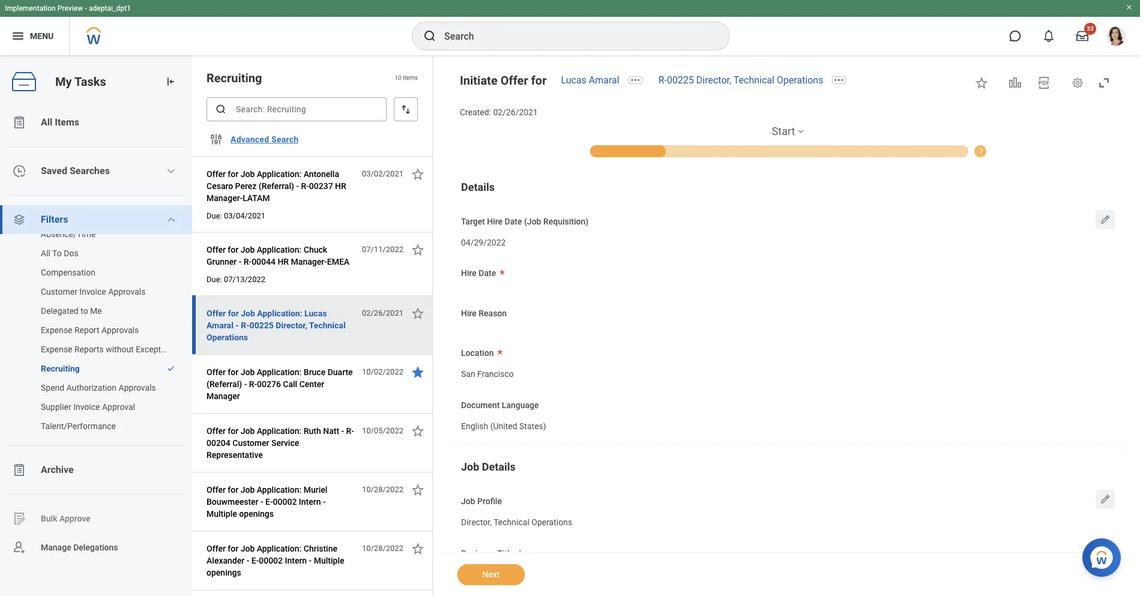 Task type: vqa. For each thing, say whether or not it's contained in the screenshot.
Application: in Offer for Job Application: Christine Alexander ‎- E-00002 Intern - Multiple openings
yes



Task type: locate. For each thing, give the bounding box(es) containing it.
offer for job application: chuck grunner ‎- r-00044 hr manager-emea
[[207, 245, 350, 267]]

1 horizontal spatial lucas
[[561, 74, 587, 86]]

exceptions
[[136, 345, 177, 354]]

1 vertical spatial manager-
[[291, 257, 327, 267]]

1 vertical spatial expense
[[41, 345, 72, 354]]

0 vertical spatial openings
[[239, 509, 274, 519]]

business
[[461, 549, 496, 559]]

0 vertical spatial invoice
[[80, 287, 106, 297]]

1 horizontal spatial amaral
[[589, 74, 620, 86]]

for for offer for job application: bruce duarte (referral) ‎- r-00276 call center manager
[[228, 368, 239, 377]]

for up 00204
[[228, 427, 239, 436]]

1 vertical spatial director,
[[276, 321, 307, 330]]

talent/performance button
[[0, 417, 180, 436]]

2 10/28/2022 from the top
[[362, 544, 404, 553]]

tasks
[[74, 74, 106, 89]]

1 vertical spatial openings
[[207, 568, 241, 578]]

1 vertical spatial 00002
[[259, 556, 283, 566]]

for up "perez"
[[228, 169, 239, 179]]

- inside offer for job application: christine alexander ‎- e-00002 intern - multiple openings
[[309, 556, 312, 566]]

1 horizontal spatial (referral)
[[259, 181, 294, 191]]

10/02/2022
[[362, 368, 404, 377]]

offer inside offer for job application: lucas amaral ‎- r-00225 director, technical operations
[[207, 309, 226, 318]]

details up target at the top left of page
[[461, 181, 495, 193]]

0 vertical spatial due:
[[207, 211, 222, 220]]

manager- down cesaro
[[207, 193, 243, 203]]

0 horizontal spatial multiple
[[207, 509, 237, 519]]

invoice inside 'button'
[[73, 403, 100, 412]]

offer inside the offer for job application: chuck grunner ‎- r-00044 hr manager-emea
[[207, 245, 226, 255]]

00002
[[273, 497, 297, 507], [259, 556, 283, 566]]

0 vertical spatial details
[[461, 181, 495, 193]]

0 horizontal spatial recruiting
[[41, 364, 80, 374]]

for for offer for job application: chuck grunner ‎- r-00044 hr manager-emea
[[228, 245, 239, 255]]

(referral) up the 'manager' at the left bottom
[[207, 380, 242, 389]]

details up 'profile'
[[482, 461, 516, 474]]

intern inside offer for job application: christine alexander ‎- e-00002 intern - multiple openings
[[285, 556, 307, 566]]

manage delegations
[[41, 543, 118, 553]]

list containing absence/time
[[0, 225, 192, 436]]

2 expense from the top
[[41, 345, 72, 354]]

0 horizontal spatial (referral)
[[207, 380, 242, 389]]

report
[[74, 326, 99, 335]]

0 horizontal spatial director,
[[276, 321, 307, 330]]

due: down grunner
[[207, 275, 222, 284]]

e- for alexander
[[252, 556, 259, 566]]

1 list from the top
[[0, 108, 192, 562]]

00002 for bouwmeester
[[273, 497, 297, 507]]

- down muriel on the bottom left of the page
[[323, 497, 326, 507]]

0 horizontal spatial technical
[[309, 321, 346, 330]]

hire right target at the top left of page
[[487, 217, 503, 226]]

0 vertical spatial compensation button
[[974, 144, 1028, 157]]

antonella
[[304, 169, 339, 179]]

multiple inside offer for job application: christine alexander ‎- e-00002 intern - multiple openings
[[314, 556, 345, 566]]

authorization
[[66, 383, 117, 393]]

for up alexander
[[228, 544, 239, 554]]

offer inside offer for job application: christine alexander ‎- e-00002 intern - multiple openings
[[207, 544, 226, 554]]

hr right 00237
[[335, 181, 347, 191]]

center
[[300, 380, 325, 389]]

compensation button
[[974, 144, 1028, 157], [0, 263, 180, 282]]

1 horizontal spatial technical
[[494, 518, 530, 528]]

invoice up delegated to me button
[[80, 287, 106, 297]]

2 list from the top
[[0, 225, 192, 436]]

amaral down search workday "search box"
[[589, 74, 620, 86]]

my tasks
[[55, 74, 106, 89]]

e- right the bouwmeester
[[266, 497, 273, 507]]

offer inside 'offer for job application: bruce duarte (referral) ‎- r-00276 call center manager'
[[207, 368, 226, 377]]

1 horizontal spatial multiple
[[314, 556, 345, 566]]

gear image
[[1072, 77, 1084, 89]]

0 vertical spatial director,
[[697, 74, 732, 86]]

‎- right natt
[[342, 427, 344, 436]]

my tasks element
[[0, 55, 192, 597]]

emea
[[327, 257, 350, 267]]

‎- down due: 07/13/2022
[[236, 321, 239, 330]]

-
[[85, 4, 87, 13], [323, 497, 326, 507], [309, 556, 312, 566]]

to
[[81, 306, 88, 316]]

absence/time
[[41, 230, 96, 239]]

application: up the service
[[257, 427, 302, 436]]

english
[[461, 422, 489, 431]]

openings inside offer for job application: muriel bouwmeester ‎- e-00002 intern - multiple openings
[[239, 509, 274, 519]]

1 vertical spatial all
[[41, 249, 50, 258]]

0 horizontal spatial hr
[[278, 257, 289, 267]]

technical up bruce
[[309, 321, 346, 330]]

2 vertical spatial hire
[[461, 309, 477, 318]]

for inside offer for job application: lucas amaral ‎- r-00225 director, technical operations
[[228, 309, 239, 318]]

approvals
[[108, 287, 146, 297], [102, 326, 139, 335], [119, 383, 156, 393]]

00002 for alexander
[[259, 556, 283, 566]]

(referral) inside 'offer for job application: bruce duarte (referral) ‎- r-00276 call center manager'
[[207, 380, 242, 389]]

1 vertical spatial approvals
[[102, 326, 139, 335]]

offer inside offer for job application: muriel bouwmeester ‎- e-00002 intern - multiple openings
[[207, 485, 226, 495]]

job inside offer for job application: muriel bouwmeester ‎- e-00002 intern - multiple openings
[[241, 485, 255, 495]]

intern down christine
[[285, 556, 307, 566]]

(referral) inside offer for job application: antonella cesaro perez (referral) ‎- r-00237 hr manager-latam
[[259, 181, 294, 191]]

‎- up due: 07/13/2022
[[239, 257, 242, 267]]

0 horizontal spatial date
[[479, 269, 496, 278]]

1 vertical spatial amaral
[[207, 321, 234, 330]]

for for offer for job application: lucas amaral ‎- r-00225 director, technical operations
[[228, 309, 239, 318]]

bruce
[[304, 368, 326, 377]]

0 vertical spatial lucas
[[561, 74, 587, 86]]

job inside 'offer for job application: bruce duarte (referral) ‎- r-00276 call center manager'
[[241, 368, 255, 377]]

0 horizontal spatial 00225
[[250, 321, 274, 330]]

33
[[1088, 25, 1094, 32]]

00044
[[252, 257, 276, 267]]

approvals up delegated to me button
[[108, 287, 146, 297]]

offer up cesaro
[[207, 169, 226, 179]]

English (United States) text field
[[461, 414, 547, 435]]

application: left christine
[[257, 544, 302, 554]]

hire down 04/29/2022 at top left
[[461, 269, 477, 278]]

job inside the offer for job application: chuck grunner ‎- r-00044 hr manager-emea
[[241, 245, 255, 255]]

e- right alexander
[[252, 556, 259, 566]]

0 horizontal spatial amaral
[[207, 321, 234, 330]]

chevron down image
[[167, 166, 176, 176]]

all left the items
[[41, 117, 52, 128]]

advanced
[[231, 135, 269, 144]]

intern for muriel
[[299, 497, 321, 507]]

0 vertical spatial approvals
[[108, 287, 146, 297]]

created: 02/26/2021
[[460, 108, 538, 117]]

job for offer for job application: bruce duarte (referral) ‎- r-00276 call center manager
[[241, 368, 255, 377]]

delegated to me
[[41, 306, 102, 316]]

2 horizontal spatial operations
[[777, 74, 824, 86]]

application: inside offer for job application: antonella cesaro perez (referral) ‎- r-00237 hr manager-latam
[[257, 169, 302, 179]]

‎- inside offer for job application: lucas amaral ‎- r-00225 director, technical operations
[[236, 321, 239, 330]]

start navigation
[[448, 124, 1129, 157]]

view related information image
[[1009, 76, 1023, 90]]

0 vertical spatial recruiting
[[207, 71, 262, 85]]

for for offer for job application: christine alexander ‎- e-00002 intern - multiple openings
[[228, 544, 239, 554]]

00002 right alexander
[[259, 556, 283, 566]]

1 vertical spatial (referral)
[[207, 380, 242, 389]]

openings down alexander
[[207, 568, 241, 578]]

recruiting up search image
[[207, 71, 262, 85]]

02/26/2021 down initiate offer for
[[494, 108, 538, 117]]

my
[[55, 74, 72, 89]]

‎-
[[296, 181, 299, 191], [239, 257, 242, 267], [236, 321, 239, 330], [244, 380, 247, 389], [342, 427, 344, 436], [261, 497, 264, 507], [247, 556, 249, 566]]

offer down due: 07/13/2022
[[207, 309, 226, 318]]

1 vertical spatial customer
[[233, 439, 269, 448]]

offer for job application: muriel bouwmeester ‎- e-00002 intern - multiple openings
[[207, 485, 328, 519]]

‎- inside offer for job application: muriel bouwmeester ‎- e-00002 intern - multiple openings
[[261, 497, 264, 507]]

1 vertical spatial due:
[[207, 275, 222, 284]]

view printable version (pdf) image
[[1038, 76, 1052, 90]]

0 vertical spatial e-
[[266, 497, 273, 507]]

spend authorization approvals
[[41, 383, 156, 393]]

manager-
[[207, 193, 243, 203], [291, 257, 327, 267]]

application: inside 'offer for job application: bruce duarte (referral) ‎- r-00276 call center manager'
[[257, 368, 302, 377]]

1 vertical spatial 10/28/2022
[[362, 544, 404, 553]]

lucas up bruce
[[305, 309, 327, 318]]

10/28/2022 for offer for job application: muriel bouwmeester ‎- e-00002 intern - multiple openings
[[362, 485, 404, 494]]

1 vertical spatial operations
[[207, 333, 248, 342]]

manager- inside offer for job application: antonella cesaro perez (referral) ‎- r-00237 hr manager-latam
[[207, 193, 243, 203]]

edit image
[[1100, 214, 1112, 226]]

customer inside list
[[41, 287, 77, 297]]

2 vertical spatial operations
[[532, 518, 573, 528]]

all to dos
[[41, 249, 78, 258]]

application: up 00044
[[257, 245, 302, 255]]

target hire date (job requisition) element
[[461, 230, 506, 252]]

0 vertical spatial all
[[41, 117, 52, 128]]

recruiting button
[[0, 359, 161, 379]]

e- inside offer for job application: christine alexander ‎- e-00002 intern - multiple openings
[[252, 556, 259, 566]]

Search Workday  search field
[[445, 23, 705, 49]]

1 horizontal spatial operations
[[532, 518, 573, 528]]

1 vertical spatial date
[[479, 269, 496, 278]]

archive
[[41, 464, 74, 476]]

expense for expense reports without exceptions
[[41, 345, 72, 354]]

for inside 'offer for job application: bruce duarte (referral) ‎- r-00276 call center manager'
[[228, 368, 239, 377]]

‎- for offer for job application: chuck grunner ‎- r-00044 hr manager-emea
[[239, 257, 242, 267]]

job inside offer for job application: christine alexander ‎- e-00002 intern - multiple openings
[[241, 544, 255, 554]]

offer up the created: 02/26/2021
[[501, 73, 529, 88]]

0 vertical spatial amaral
[[589, 74, 620, 86]]

recruiting up spend
[[41, 364, 80, 374]]

1 expense from the top
[[41, 326, 72, 335]]

star image for offer for job application: christine alexander ‎- e-00002 intern - multiple openings
[[411, 542, 425, 556]]

compensation
[[981, 147, 1028, 155], [41, 268, 95, 278]]

amaral down due: 07/13/2022
[[207, 321, 234, 330]]

intern inside offer for job application: muriel bouwmeester ‎- e-00002 intern - multiple openings
[[299, 497, 321, 507]]

start button
[[772, 124, 796, 139]]

1 vertical spatial star image
[[411, 365, 425, 380]]

san
[[461, 370, 476, 379]]

francisco
[[478, 370, 514, 379]]

for inside the offer for job application: chuck grunner ‎- r-00044 hr manager-emea
[[228, 245, 239, 255]]

for
[[531, 73, 547, 88], [228, 169, 239, 179], [228, 245, 239, 255], [228, 309, 239, 318], [228, 368, 239, 377], [228, 427, 239, 436], [228, 485, 239, 495], [228, 544, 239, 554]]

1 horizontal spatial director,
[[461, 518, 492, 528]]

alexander
[[207, 556, 245, 566]]

0 vertical spatial manager-
[[207, 193, 243, 203]]

00002 inside offer for job application: christine alexander ‎- e-00002 intern - multiple openings
[[259, 556, 283, 566]]

1 horizontal spatial -
[[309, 556, 312, 566]]

application: for chuck
[[257, 245, 302, 255]]

approve
[[59, 514, 91, 524]]

0 horizontal spatial compensation button
[[0, 263, 180, 282]]

- inside menu 'banner'
[[85, 4, 87, 13]]

application: inside offer for job application: muriel bouwmeester ‎- e-00002 intern - multiple openings
[[257, 485, 302, 495]]

1 horizontal spatial hr
[[335, 181, 347, 191]]

1 horizontal spatial compensation
[[981, 147, 1028, 155]]

lucas down search workday "search box"
[[561, 74, 587, 86]]

offer up alexander
[[207, 544, 226, 554]]

1 vertical spatial 00225
[[250, 321, 274, 330]]

supplier
[[41, 403, 71, 412]]

offer for job application: ruth natt ‎- r- 00204 customer service representative
[[207, 427, 354, 460]]

1 horizontal spatial customer
[[233, 439, 269, 448]]

expense down delegated
[[41, 326, 72, 335]]

1 vertical spatial 02/26/2021
[[362, 309, 404, 318]]

‎- inside the offer for job application: chuck grunner ‎- r-00044 hr manager-emea
[[239, 257, 242, 267]]

offer up grunner
[[207, 245, 226, 255]]

r- inside the offer for job application: chuck grunner ‎- r-00044 hr manager-emea
[[244, 257, 252, 267]]

manager- down chuck
[[291, 257, 327, 267]]

multiple down christine
[[314, 556, 345, 566]]

document language
[[461, 401, 539, 410]]

‎- right alexander
[[247, 556, 249, 566]]

customer up delegated
[[41, 287, 77, 297]]

1 all from the top
[[41, 117, 52, 128]]

‎- left the 00276
[[244, 380, 247, 389]]

for inside offer for job application: muriel bouwmeester ‎- e-00002 intern - multiple openings
[[228, 485, 239, 495]]

application: inside the offer for job application: chuck grunner ‎- r-00044 hr manager-emea
[[257, 245, 302, 255]]

due:
[[207, 211, 222, 220], [207, 275, 222, 284]]

director,
[[697, 74, 732, 86], [276, 321, 307, 330], [461, 518, 492, 528]]

for down due: 07/13/2022
[[228, 309, 239, 318]]

saved
[[41, 165, 67, 177]]

multiple inside offer for job application: muriel bouwmeester ‎- e-00002 intern - multiple openings
[[207, 509, 237, 519]]

2 all from the top
[[41, 249, 50, 258]]

duarte
[[328, 368, 353, 377]]

offer inside offer for job application: antonella cesaro perez (referral) ‎- r-00237 hr manager-latam
[[207, 169, 226, 179]]

application: inside offer for job application: ruth natt ‎- r- 00204 customer service representative
[[257, 427, 302, 436]]

0 vertical spatial (referral)
[[259, 181, 294, 191]]

customer invoice approvals button
[[0, 282, 180, 302]]

0 horizontal spatial e-
[[252, 556, 259, 566]]

offer for offer for job application: bruce duarte (referral) ‎- r-00276 call center manager
[[207, 368, 226, 377]]

e- inside offer for job application: muriel bouwmeester ‎- e-00002 intern - multiple openings
[[266, 497, 273, 507]]

for inside offer for job application: ruth natt ‎- r- 00204 customer service representative
[[228, 427, 239, 436]]

location element
[[461, 362, 514, 384]]

- inside offer for job application: muriel bouwmeester ‎- e-00002 intern - multiple openings
[[323, 497, 326, 507]]

- right preview
[[85, 4, 87, 13]]

all items
[[41, 117, 79, 128]]

due: down cesaro
[[207, 211, 222, 220]]

r- inside offer for job application: ruth natt ‎- r- 00204 customer service representative
[[346, 427, 354, 436]]

‎- inside offer for job application: christine alexander ‎- e-00002 intern - multiple openings
[[247, 556, 249, 566]]

without
[[106, 345, 134, 354]]

job inside offer for job application: antonella cesaro perez (referral) ‎- r-00237 hr manager-latam
[[241, 169, 255, 179]]

1 horizontal spatial manager-
[[291, 257, 327, 267]]

job inside offer for job application: ruth natt ‎- r- 00204 customer service representative
[[241, 427, 255, 436]]

application: inside offer for job application: lucas amaral ‎- r-00225 director, technical operations
[[257, 309, 303, 318]]

approvals for customer invoice approvals
[[108, 287, 146, 297]]

saved searches button
[[0, 157, 192, 186]]

offer up the 'manager' at the left bottom
[[207, 368, 226, 377]]

1 horizontal spatial compensation button
[[974, 144, 1028, 157]]

customer invoice approvals
[[41, 287, 146, 297]]

reports
[[74, 345, 104, 354]]

hire reason
[[461, 309, 507, 318]]

2 vertical spatial technical
[[494, 518, 530, 528]]

02/26/2021 up 10/02/2022
[[362, 309, 404, 318]]

transformation import image
[[165, 76, 177, 88]]

00225
[[667, 74, 694, 86], [250, 321, 274, 330]]

0 vertical spatial 00225
[[667, 74, 694, 86]]

for up the 'manager' at the left bottom
[[228, 368, 239, 377]]

job profile element
[[461, 510, 573, 532]]

1 star image from the top
[[411, 243, 425, 257]]

openings for bouwmeester
[[239, 509, 274, 519]]

menu button
[[0, 17, 69, 55]]

offer for offer for job application: ruth natt ‎- r- 00204 customer service representative
[[207, 427, 226, 436]]

0 vertical spatial hire
[[487, 217, 503, 226]]

document language element
[[461, 414, 547, 436]]

next
[[483, 570, 500, 580]]

hire for hire date
[[461, 269, 477, 278]]

openings down the bouwmeester
[[239, 509, 274, 519]]

1 vertical spatial technical
[[309, 321, 346, 330]]

searches
[[70, 165, 110, 177]]

expense
[[41, 326, 72, 335], [41, 345, 72, 354]]

application: up the 00276
[[257, 368, 302, 377]]

compensation inside start navigation
[[981, 147, 1028, 155]]

0 vertical spatial star image
[[411, 243, 425, 257]]

customer up representative
[[233, 439, 269, 448]]

1 vertical spatial lucas
[[305, 309, 327, 318]]

2 horizontal spatial technical
[[734, 74, 775, 86]]

compensation button inside start navigation
[[974, 144, 1028, 157]]

2 vertical spatial approvals
[[119, 383, 156, 393]]

00225 inside offer for job application: lucas amaral ‎- r-00225 director, technical operations
[[250, 321, 274, 330]]

1 vertical spatial hr
[[278, 257, 289, 267]]

0 horizontal spatial lucas
[[305, 309, 327, 318]]

hr inside the offer for job application: chuck grunner ‎- r-00044 hr manager-emea
[[278, 257, 289, 267]]

0 vertical spatial customer
[[41, 287, 77, 297]]

offer for job application: antonella cesaro perez (referral) ‎- r-00237 hr manager-latam button
[[207, 167, 356, 205]]

application: up the latam
[[257, 169, 302, 179]]

hr right 00044
[[278, 257, 289, 267]]

approvals up without
[[102, 326, 139, 335]]

1 vertical spatial recruiting
[[41, 364, 80, 374]]

application: down "07/13/2022"
[[257, 309, 303, 318]]

adeptai_dpt1
[[89, 4, 131, 13]]

search image
[[215, 103, 227, 115]]

job inside offer for job application: lucas amaral ‎- r-00225 director, technical operations
[[241, 309, 255, 318]]

star image right 10/02/2022
[[411, 365, 425, 380]]

for inside offer for job application: antonella cesaro perez (referral) ‎- r-00237 hr manager-latam
[[228, 169, 239, 179]]

2 horizontal spatial -
[[323, 497, 326, 507]]

lucas
[[561, 74, 587, 86], [305, 309, 327, 318]]

0 vertical spatial date
[[505, 217, 522, 226]]

next button
[[458, 565, 525, 586]]

english (united states)
[[461, 422, 547, 431]]

recruiting inside "item list" element
[[207, 71, 262, 85]]

approvals up approval
[[119, 383, 156, 393]]

1 vertical spatial compensation button
[[0, 263, 180, 282]]

multiple down the bouwmeester
[[207, 509, 237, 519]]

sort image
[[400, 103, 412, 115]]

invoice inside button
[[80, 287, 106, 297]]

0 vertical spatial 00002
[[273, 497, 297, 507]]

‎- left 00237
[[296, 181, 299, 191]]

1 10/28/2022 from the top
[[362, 485, 404, 494]]

technical inside text field
[[494, 518, 530, 528]]

intern
[[299, 497, 321, 507], [285, 556, 307, 566]]

chevron right image
[[974, 144, 989, 155]]

2 vertical spatial -
[[309, 556, 312, 566]]

1 vertical spatial hire
[[461, 269, 477, 278]]

offer for offer for job application: chuck grunner ‎- r-00044 hr manager-emea
[[207, 245, 226, 255]]

0 vertical spatial multiple
[[207, 509, 237, 519]]

natt
[[323, 427, 339, 436]]

1 vertical spatial e-
[[252, 556, 259, 566]]

‎- inside offer for job application: ruth natt ‎- r- 00204 customer service representative
[[342, 427, 344, 436]]

2 star image from the top
[[411, 365, 425, 380]]

‎- for offer for job application: muriel bouwmeester ‎- e-00002 intern - multiple openings
[[261, 497, 264, 507]]

offer up 00204
[[207, 427, 226, 436]]

date down 04/29/2022 at top left
[[479, 269, 496, 278]]

0 horizontal spatial customer
[[41, 287, 77, 297]]

for up grunner
[[228, 245, 239, 255]]

intern down muriel on the bottom left of the page
[[299, 497, 321, 507]]

1 vertical spatial details
[[482, 461, 516, 474]]

(referral) up the latam
[[259, 181, 294, 191]]

expense up recruiting "button"
[[41, 345, 72, 354]]

0 horizontal spatial operations
[[207, 333, 248, 342]]

list
[[0, 108, 192, 562], [0, 225, 192, 436]]

approvals for expense report approvals
[[102, 326, 139, 335]]

offer inside offer for job application: ruth natt ‎- r- 00204 customer service representative
[[207, 427, 226, 436]]

offer for offer for job application: antonella cesaro perez (referral) ‎- r-00237 hr manager-latam
[[207, 169, 226, 179]]

justify image
[[11, 29, 25, 43]]

for up the created: 02/26/2021
[[531, 73, 547, 88]]

notifications large image
[[1044, 30, 1056, 42]]

0 horizontal spatial -
[[85, 4, 87, 13]]

advanced search button
[[226, 127, 304, 151]]

requisition)
[[544, 217, 589, 226]]

for up the bouwmeester
[[228, 485, 239, 495]]

details
[[461, 181, 495, 193], [482, 461, 516, 474]]

0 horizontal spatial compensation
[[41, 268, 95, 278]]

0 vertical spatial expense
[[41, 326, 72, 335]]

0 vertical spatial compensation
[[981, 147, 1028, 155]]

0 vertical spatial hr
[[335, 181, 347, 191]]

offer up the bouwmeester
[[207, 485, 226, 495]]

2 due: from the top
[[207, 275, 222, 284]]

application: inside offer for job application: christine alexander ‎- e-00002 intern - multiple openings
[[257, 544, 302, 554]]

0 horizontal spatial manager-
[[207, 193, 243, 203]]

hire left reason at the left bottom
[[461, 309, 477, 318]]

customer
[[41, 287, 77, 297], [233, 439, 269, 448]]

openings
[[239, 509, 274, 519], [207, 568, 241, 578]]

for inside offer for job application: christine alexander ‎- e-00002 intern - multiple openings
[[228, 544, 239, 554]]

00002 inside offer for job application: muriel bouwmeester ‎- e-00002 intern - multiple openings
[[273, 497, 297, 507]]

hire
[[487, 217, 503, 226], [461, 269, 477, 278], [461, 309, 477, 318]]

1 vertical spatial -
[[323, 497, 326, 507]]

‎- right the bouwmeester
[[261, 497, 264, 507]]

- down christine
[[309, 556, 312, 566]]

1 vertical spatial intern
[[285, 556, 307, 566]]

muriel
[[304, 485, 328, 495]]

33 button
[[1070, 23, 1097, 49]]

close environment banner image
[[1126, 4, 1134, 11]]

0 vertical spatial intern
[[299, 497, 321, 507]]

Search: Recruiting text field
[[207, 97, 387, 121]]

application:
[[257, 169, 302, 179], [257, 245, 302, 255], [257, 309, 303, 318], [257, 368, 302, 377], [257, 427, 302, 436], [257, 485, 302, 495], [257, 544, 302, 554]]

for for offer for job application: ruth natt ‎- r- 00204 customer service representative
[[228, 427, 239, 436]]

1 vertical spatial invoice
[[73, 403, 100, 412]]

00002 right the bouwmeester
[[273, 497, 297, 507]]

for for offer for job application: antonella cesaro perez (referral) ‎- r-00237 hr manager-latam
[[228, 169, 239, 179]]

operations
[[777, 74, 824, 86], [207, 333, 248, 342], [532, 518, 573, 528]]

application: for muriel
[[257, 485, 302, 495]]

10
[[395, 75, 402, 81]]

r-
[[659, 74, 667, 86], [301, 181, 309, 191], [244, 257, 252, 267], [241, 321, 250, 330], [249, 380, 257, 389], [346, 427, 354, 436]]

‎- inside offer for job application: antonella cesaro perez (referral) ‎- r-00237 hr manager-latam
[[296, 181, 299, 191]]

04/29/2022 text field
[[461, 230, 506, 251]]

openings inside offer for job application: christine alexander ‎- e-00002 intern - multiple openings
[[207, 568, 241, 578]]

business title
[[461, 549, 514, 559]]

job for offer for job application: ruth natt ‎- r- 00204 customer service representative
[[241, 427, 255, 436]]

0 vertical spatial 02/26/2021
[[494, 108, 538, 117]]

1 vertical spatial compensation
[[41, 268, 95, 278]]

star image right 07/11/2022
[[411, 243, 425, 257]]

02/26/2021 inside "item list" element
[[362, 309, 404, 318]]

r- inside 'offer for job application: bruce duarte (referral) ‎- r-00276 call center manager'
[[249, 380, 257, 389]]

application: left muriel on the bottom left of the page
[[257, 485, 302, 495]]

0 vertical spatial operations
[[777, 74, 824, 86]]

offer for job application: muriel bouwmeester ‎- e-00002 intern - multiple openings button
[[207, 483, 356, 521]]

0 vertical spatial 10/28/2022
[[362, 485, 404, 494]]

all left to
[[41, 249, 50, 258]]

star image
[[975, 76, 990, 90], [411, 167, 425, 181], [411, 306, 425, 321], [411, 424, 425, 439], [411, 483, 425, 497], [411, 542, 425, 556]]

job for offer for job application: christine alexander ‎- e-00002 intern - multiple openings
[[241, 544, 255, 554]]

technical down 'profile'
[[494, 518, 530, 528]]

star image for offer for job application: lucas amaral ‎- r-00225 director, technical operations
[[411, 306, 425, 321]]

technical up start
[[734, 74, 775, 86]]

star image
[[411, 243, 425, 257], [411, 365, 425, 380]]

invoice up "talent/performance" "button" on the left
[[73, 403, 100, 412]]

1 vertical spatial multiple
[[314, 556, 345, 566]]

chevron down image
[[167, 215, 176, 225]]

date left (job
[[505, 217, 522, 226]]

1 horizontal spatial 02/26/2021
[[494, 108, 538, 117]]

1 due: from the top
[[207, 211, 222, 220]]

0 vertical spatial -
[[85, 4, 87, 13]]



Task type: describe. For each thing, give the bounding box(es) containing it.
document
[[461, 401, 500, 410]]

san francisco
[[461, 370, 514, 379]]

expense reports without exceptions
[[41, 345, 177, 354]]

profile
[[478, 497, 502, 507]]

star image for 10/02/2022
[[411, 365, 425, 380]]

supplier invoice approval button
[[0, 398, 180, 417]]

search image
[[423, 29, 437, 43]]

00237
[[309, 181, 333, 191]]

states)
[[520, 422, 547, 431]]

job for offer for job application: antonella cesaro perez (referral) ‎- r-00237 hr manager-latam
[[241, 169, 255, 179]]

perspective image
[[12, 213, 26, 227]]

amaral inside offer for job application: lucas amaral ‎- r-00225 director, technical operations
[[207, 321, 234, 330]]

‎- for offer for job application: christine alexander ‎- e-00002 intern - multiple openings
[[247, 556, 249, 566]]

all for all to dos
[[41, 249, 50, 258]]

‎- for offer for job application: ruth natt ‎- r- 00204 customer service representative
[[342, 427, 344, 436]]

bulk approve link
[[0, 505, 192, 534]]

00276
[[257, 380, 281, 389]]

07/13/2022
[[224, 275, 266, 284]]

target hire date (job requisition)
[[461, 217, 589, 226]]

due: for offer for job application: antonella cesaro perez (referral) ‎- r-00237 hr manager-latam
[[207, 211, 222, 220]]

application: for lucas
[[257, 309, 303, 318]]

rename image
[[12, 512, 26, 526]]

all for all items
[[41, 117, 52, 128]]

star image for offer for job application: ruth natt ‎- r- 00204 customer service representative
[[411, 424, 425, 439]]

lucas amaral link
[[561, 74, 620, 86]]

offer for job application: lucas amaral ‎- r-00225 director, technical operations
[[207, 309, 346, 342]]

(job
[[524, 217, 542, 226]]

director, inside director, technical operations text field
[[461, 518, 492, 528]]

clipboard image
[[12, 463, 26, 478]]

call
[[283, 380, 298, 389]]

application: for bruce
[[257, 368, 302, 377]]

10/28/2022 for offer for job application: christine alexander ‎- e-00002 intern - multiple openings
[[362, 544, 404, 553]]

items
[[55, 117, 79, 128]]

user plus image
[[12, 541, 26, 555]]

10/05/2022
[[362, 427, 404, 436]]

r- inside offer for job application: lucas amaral ‎- r-00225 director, technical operations
[[241, 321, 250, 330]]

job for offer for job application: chuck grunner ‎- r-00044 hr manager-emea
[[241, 245, 255, 255]]

offer for job application: christine alexander ‎- e-00002 intern - multiple openings
[[207, 544, 345, 578]]

implementation
[[5, 4, 56, 13]]

03/04/2021
[[224, 211, 266, 220]]

location
[[461, 349, 494, 358]]

2 horizontal spatial director,
[[697, 74, 732, 86]]

due: for offer for job application: chuck grunner ‎- r-00044 hr manager-emea
[[207, 275, 222, 284]]

to
[[52, 249, 62, 258]]

04/29/2022
[[461, 238, 506, 247]]

spend
[[41, 383, 64, 393]]

offer for job application: bruce duarte (referral) ‎- r-00276 call center manager button
[[207, 365, 356, 404]]

director, inside offer for job application: lucas amaral ‎- r-00225 director, technical operations
[[276, 321, 307, 330]]

expense reports without exceptions button
[[0, 340, 180, 359]]

job profile
[[461, 497, 502, 507]]

intern for christine
[[285, 556, 307, 566]]

‎- inside 'offer for job application: bruce duarte (referral) ‎- r-00276 call center manager'
[[244, 380, 247, 389]]

r-00225 director, technical operations
[[659, 74, 824, 86]]

me
[[90, 306, 102, 316]]

multiple for offer for job application: christine alexander ‎- e-00002 intern - multiple openings
[[314, 556, 345, 566]]

item list element
[[192, 55, 434, 597]]

03/02/2021
[[362, 169, 404, 178]]

technical inside offer for job application: lucas amaral ‎- r-00225 director, technical operations
[[309, 321, 346, 330]]

offer for job application: ruth natt ‎- r- 00204 customer service representative button
[[207, 424, 356, 463]]

profile logan mcneil image
[[1107, 26, 1126, 48]]

r-00225 director, technical operations link
[[659, 74, 824, 86]]

inbox large image
[[1077, 30, 1089, 42]]

filters button
[[0, 205, 192, 234]]

invoice for approval
[[73, 403, 100, 412]]

invoice for approvals
[[80, 287, 106, 297]]

job for offer for job application: muriel bouwmeester ‎- e-00002 intern - multiple openings
[[241, 485, 255, 495]]

clipboard image
[[12, 115, 26, 130]]

bouwmeester
[[207, 497, 259, 507]]

approvals for spend authorization approvals
[[119, 383, 156, 393]]

check image
[[167, 365, 175, 373]]

customer inside offer for job application: ruth natt ‎- r- 00204 customer service representative
[[233, 439, 269, 448]]

talent/performance
[[41, 422, 116, 431]]

saved searches
[[41, 165, 110, 177]]

lucas amaral
[[561, 74, 620, 86]]

all to dos button
[[0, 244, 180, 263]]

star image for offer for job application: muriel bouwmeester ‎- e-00002 intern - multiple openings
[[411, 483, 425, 497]]

offer for offer for job application: muriel bouwmeester ‎- e-00002 intern - multiple openings
[[207, 485, 226, 495]]

1 horizontal spatial 00225
[[667, 74, 694, 86]]

list containing all items
[[0, 108, 192, 562]]

director, technical operations
[[461, 518, 573, 528]]

offer for offer for job application: lucas amaral ‎- r-00225 director, technical operations
[[207, 309, 226, 318]]

07/11/2022
[[362, 245, 404, 254]]

for for offer for job application: muriel bouwmeester ‎- e-00002 intern - multiple openings
[[228, 485, 239, 495]]

fullscreen image
[[1098, 76, 1112, 90]]

Director, Technical Operations text field
[[461, 511, 573, 532]]

clock check image
[[12, 164, 26, 178]]

multiple for offer for job application: muriel bouwmeester ‎- e-00002 intern - multiple openings
[[207, 509, 237, 519]]

manage delegations link
[[0, 534, 192, 562]]

expense report approvals button
[[0, 321, 180, 340]]

archive button
[[0, 456, 192, 485]]

application: for ruth
[[257, 427, 302, 436]]

application: for antonella
[[257, 169, 302, 179]]

manage
[[41, 543, 71, 553]]

operations inside offer for job application: lucas amaral ‎- r-00225 director, technical operations
[[207, 333, 248, 342]]

‎- for offer for job application: lucas amaral ‎- r-00225 director, technical operations
[[236, 321, 239, 330]]

r- inside offer for job application: antonella cesaro perez (referral) ‎- r-00237 hr manager-latam
[[301, 181, 309, 191]]

ruth
[[304, 427, 321, 436]]

grunner
[[207, 257, 237, 267]]

application: for christine
[[257, 544, 302, 554]]

bulk
[[41, 514, 57, 524]]

cesaro
[[207, 181, 233, 191]]

created:
[[460, 108, 491, 117]]

- for offer for job application: christine alexander ‎- e-00002 intern - multiple openings
[[309, 556, 312, 566]]

job details element
[[448, 450, 1129, 593]]

menu
[[30, 31, 54, 41]]

offer for job application: chuck grunner ‎- r-00044 hr manager-emea button
[[207, 243, 356, 269]]

delegated
[[41, 306, 79, 316]]

target
[[461, 217, 485, 226]]

chuck
[[304, 245, 328, 255]]

00204
[[207, 439, 231, 448]]

menu banner
[[0, 0, 1141, 55]]

operations inside text field
[[532, 518, 573, 528]]

service
[[272, 439, 299, 448]]

start
[[772, 125, 796, 137]]

reason
[[479, 309, 507, 318]]

offer for job application: lucas amaral ‎- r-00225 director, technical operations button
[[207, 306, 356, 345]]

all items button
[[0, 108, 192, 137]]

openings for alexander
[[207, 568, 241, 578]]

hire date
[[461, 269, 496, 278]]

details element
[[448, 170, 1129, 444]]

expense for expense report approvals
[[41, 326, 72, 335]]

dos
[[64, 249, 78, 258]]

title
[[498, 549, 514, 559]]

star image for due: 07/13/2022
[[411, 243, 425, 257]]

configure image
[[209, 132, 223, 147]]

absence/time button
[[0, 225, 180, 244]]

e- for bouwmeester
[[266, 497, 273, 507]]

offer for offer for job application: christine alexander ‎- e-00002 intern - multiple openings
[[207, 544, 226, 554]]

initiate offer for
[[460, 73, 547, 88]]

approval
[[102, 403, 135, 412]]

due: 03/04/2021
[[207, 211, 266, 220]]

job for offer for job application: lucas amaral ‎- r-00225 director, technical operations
[[241, 309, 255, 318]]

manager
[[207, 392, 240, 401]]

San Francisco text field
[[461, 362, 514, 383]]

recruiting inside "button"
[[41, 364, 80, 374]]

supplier invoice approval
[[41, 403, 135, 412]]

compensation inside list
[[41, 268, 95, 278]]

hire for hire reason
[[461, 309, 477, 318]]

perez
[[235, 181, 257, 191]]

filters
[[41, 214, 68, 225]]

search
[[272, 135, 299, 144]]

lucas inside offer for job application: lucas amaral ‎- r-00225 director, technical operations
[[305, 309, 327, 318]]

offer for job application: bruce duarte (referral) ‎- r-00276 call center manager
[[207, 368, 353, 401]]

hr inside offer for job application: antonella cesaro perez (referral) ‎- r-00237 hr manager-latam
[[335, 181, 347, 191]]

(united
[[491, 422, 518, 431]]

implementation preview -   adeptai_dpt1
[[5, 4, 131, 13]]

manager- inside the offer for job application: chuck grunner ‎- r-00044 hr manager-emea
[[291, 257, 327, 267]]

christine
[[304, 544, 338, 554]]

- for offer for job application: muriel bouwmeester ‎- e-00002 intern - multiple openings
[[323, 497, 326, 507]]

edit image
[[1100, 494, 1112, 506]]



